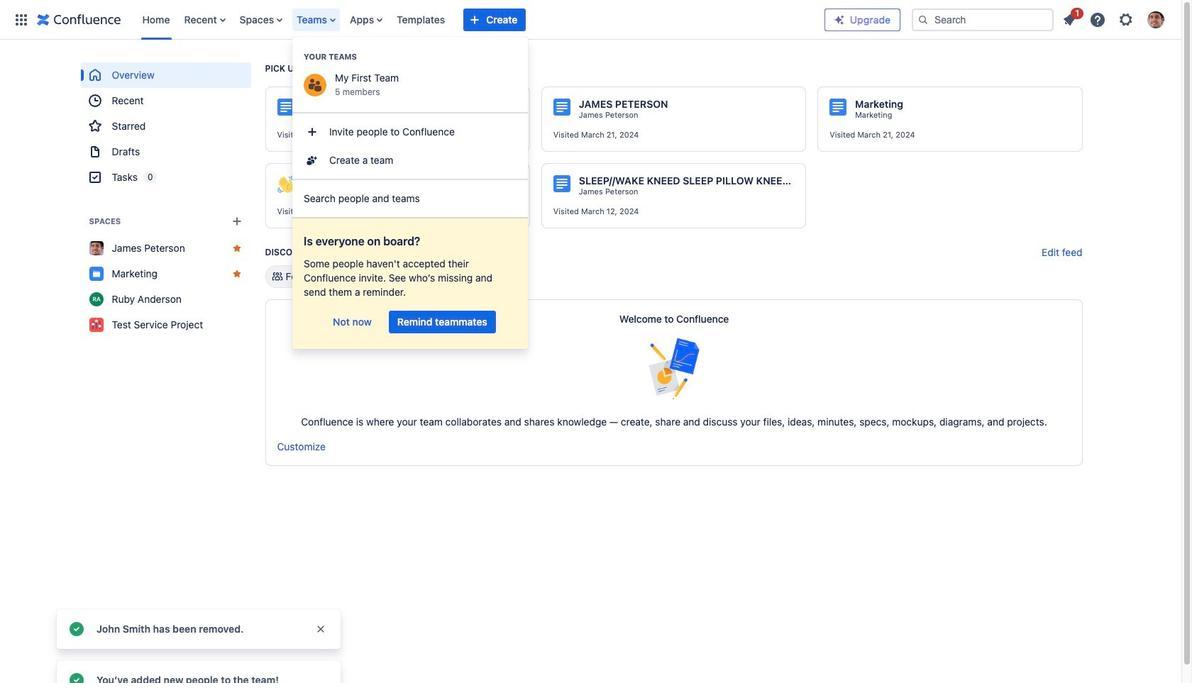 Task type: describe. For each thing, give the bounding box(es) containing it.
Search field
[[912, 8, 1054, 31]]

:wave: image
[[277, 176, 294, 193]]

unstar this space image
[[231, 243, 242, 254]]

list for appswitcher icon
[[135, 0, 825, 39]]

dismiss image
[[315, 624, 327, 635]]

my first team image
[[304, 74, 327, 97]]

1 success image from the top
[[68, 621, 85, 638]]

your teams group
[[292, 37, 528, 108]]

0 horizontal spatial group
[[81, 62, 251, 190]]

:wave: image
[[277, 176, 294, 193]]



Task type: vqa. For each thing, say whether or not it's contained in the screenshot.
the bottom issues
no



Task type: locate. For each thing, give the bounding box(es) containing it.
list item
[[293, 0, 341, 39], [1057, 5, 1084, 31]]

1 horizontal spatial list
[[1057, 5, 1173, 32]]

list item left help icon
[[1057, 5, 1084, 31]]

group
[[81, 62, 251, 190], [292, 112, 528, 179]]

success image
[[68, 621, 85, 638], [68, 672, 85, 684]]

help icon image
[[1090, 11, 1107, 28]]

appswitcher icon image
[[13, 11, 30, 28]]

0 horizontal spatial list item
[[293, 0, 341, 39]]

global element
[[9, 0, 825, 39]]

1 vertical spatial success image
[[68, 672, 85, 684]]

None search field
[[912, 8, 1054, 31]]

1 horizontal spatial group
[[292, 112, 528, 179]]

1 horizontal spatial list item
[[1057, 5, 1084, 31]]

heading
[[292, 51, 528, 62]]

list item up 'my first team' icon on the left top of the page
[[293, 0, 341, 39]]

2 success image from the top
[[68, 672, 85, 684]]

settings icon image
[[1118, 11, 1135, 28]]

list
[[135, 0, 825, 39], [1057, 5, 1173, 32]]

premium image
[[834, 14, 845, 25]]

0 vertical spatial success image
[[68, 621, 85, 638]]

search image
[[918, 14, 929, 25]]

notification icon image
[[1061, 11, 1078, 28]]

0 horizontal spatial list
[[135, 0, 825, 39]]

confluence image
[[37, 11, 121, 28], [37, 11, 121, 28]]

unstar this space image
[[231, 268, 242, 280]]

create a space image
[[228, 213, 245, 230]]

list for premium icon
[[1057, 5, 1173, 32]]

your profile and preferences image
[[1148, 11, 1165, 28]]

banner
[[0, 0, 1182, 40]]



